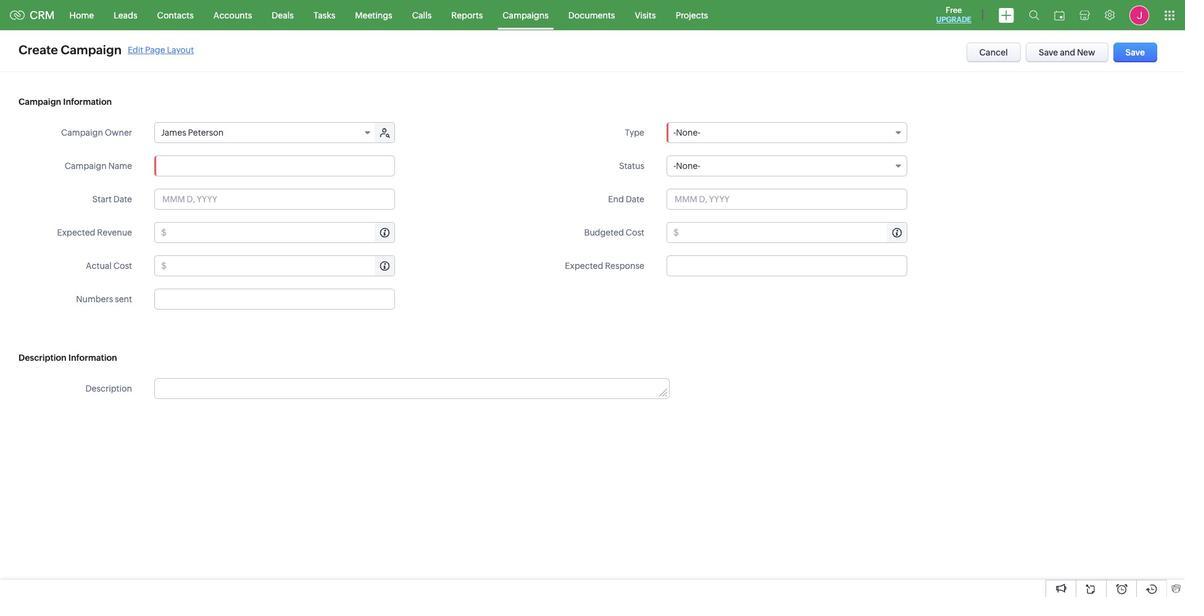 Task type: locate. For each thing, give the bounding box(es) containing it.
start
[[92, 195, 112, 204]]

owner
[[105, 128, 132, 138]]

0 horizontal spatial mmm d, yyyy text field
[[154, 189, 395, 210]]

1 horizontal spatial cost
[[626, 228, 645, 238]]

expected for expected revenue
[[57, 228, 95, 238]]

none- right type
[[676, 128, 701, 138]]

date
[[113, 195, 132, 204], [626, 195, 645, 204]]

reports link
[[442, 0, 493, 30]]

campaign left name
[[65, 161, 107, 171]]

2 none- from the top
[[676, 161, 701, 171]]

-none- for status
[[674, 161, 701, 171]]

information down numbers
[[68, 353, 117, 363]]

0 vertical spatial none-
[[676, 128, 701, 138]]

-none- right type
[[674, 128, 701, 138]]

- for type
[[674, 128, 677, 138]]

save for save
[[1126, 48, 1146, 57]]

save inside button
[[1039, 48, 1059, 57]]

visits link
[[625, 0, 666, 30]]

2 -none- from the top
[[674, 161, 701, 171]]

none- right status
[[676, 161, 701, 171]]

crm
[[30, 9, 55, 22]]

expected revenue
[[57, 228, 132, 238]]

0 horizontal spatial description
[[19, 353, 67, 363]]

calendar image
[[1055, 10, 1065, 20]]

date right start
[[113, 195, 132, 204]]

create menu image
[[999, 8, 1015, 23]]

start date
[[92, 195, 132, 204]]

2 -none- field from the top
[[667, 156, 908, 177]]

expected left revenue
[[57, 228, 95, 238]]

expected
[[57, 228, 95, 238], [565, 261, 604, 271]]

documents
[[569, 10, 615, 20]]

edit page layout link
[[128, 45, 194, 55]]

-none- field for type
[[667, 122, 908, 143]]

1 horizontal spatial mmm d, yyyy text field
[[667, 189, 908, 210]]

james peterson
[[161, 128, 224, 138]]

save down profile icon
[[1126, 48, 1146, 57]]

free upgrade
[[937, 6, 972, 24]]

1 date from the left
[[113, 195, 132, 204]]

information for description information
[[68, 353, 117, 363]]

campaign down create
[[19, 97, 61, 107]]

0 vertical spatial expected
[[57, 228, 95, 238]]

0 vertical spatial cost
[[626, 228, 645, 238]]

search image
[[1030, 10, 1040, 20]]

2 mmm d, yyyy text field from the left
[[667, 189, 908, 210]]

campaign information
[[19, 97, 112, 107]]

cost for actual cost
[[113, 261, 132, 271]]

- right type
[[674, 128, 677, 138]]

1 -none- field from the top
[[667, 122, 908, 143]]

profile element
[[1123, 0, 1157, 30]]

- right status
[[674, 161, 677, 171]]

-none- for type
[[674, 128, 701, 138]]

contacts link
[[147, 0, 204, 30]]

-none- field for status
[[667, 156, 908, 177]]

1 vertical spatial -none-
[[674, 161, 701, 171]]

1 horizontal spatial description
[[86, 384, 132, 394]]

0 vertical spatial description
[[19, 353, 67, 363]]

accounts
[[214, 10, 252, 20]]

leads
[[114, 10, 137, 20]]

description
[[19, 353, 67, 363], [86, 384, 132, 394]]

expected down budgeted
[[565, 261, 604, 271]]

campaign for campaign information
[[19, 97, 61, 107]]

and
[[1061, 48, 1076, 57]]

0 vertical spatial -none-
[[674, 128, 701, 138]]

-none-
[[674, 128, 701, 138], [674, 161, 701, 171]]

None text field
[[154, 156, 395, 177], [168, 223, 395, 243], [681, 223, 907, 243], [154, 289, 395, 310], [155, 379, 670, 399], [154, 156, 395, 177], [168, 223, 395, 243], [681, 223, 907, 243], [154, 289, 395, 310], [155, 379, 670, 399]]

actual cost
[[86, 261, 132, 271]]

end
[[609, 195, 624, 204]]

0 vertical spatial -
[[674, 128, 677, 138]]

information
[[63, 97, 112, 107], [68, 353, 117, 363]]

1 vertical spatial -none- field
[[667, 156, 908, 177]]

cost right budgeted
[[626, 228, 645, 238]]

1 vertical spatial expected
[[565, 261, 604, 271]]

1 - from the top
[[674, 128, 677, 138]]

search element
[[1022, 0, 1047, 30]]

campaign
[[61, 43, 122, 57], [19, 97, 61, 107], [61, 128, 103, 138], [65, 161, 107, 171]]

None text field
[[667, 256, 908, 277], [168, 256, 395, 276], [667, 256, 908, 277], [168, 256, 395, 276]]

$ for actual cost
[[161, 261, 167, 271]]

1 vertical spatial information
[[68, 353, 117, 363]]

budgeted cost
[[585, 228, 645, 238]]

campaigns link
[[493, 0, 559, 30]]

create campaign edit page layout
[[19, 43, 194, 57]]

date for start date
[[113, 195, 132, 204]]

tasks
[[314, 10, 336, 20]]

-none- right status
[[674, 161, 701, 171]]

save inside button
[[1126, 48, 1146, 57]]

1 horizontal spatial save
[[1126, 48, 1146, 57]]

2 - from the top
[[674, 161, 677, 171]]

MMM D, YYYY text field
[[154, 189, 395, 210], [667, 189, 908, 210]]

james
[[161, 128, 186, 138]]

save
[[1039, 48, 1059, 57], [1126, 48, 1146, 57]]

0 horizontal spatial save
[[1039, 48, 1059, 57]]

cost
[[626, 228, 645, 238], [113, 261, 132, 271]]

2 date from the left
[[626, 195, 645, 204]]

campaign down campaign information
[[61, 128, 103, 138]]

1 mmm d, yyyy text field from the left
[[154, 189, 395, 210]]

campaign owner
[[61, 128, 132, 138]]

campaigns
[[503, 10, 549, 20]]

calls link
[[403, 0, 442, 30]]

0 horizontal spatial date
[[113, 195, 132, 204]]

1 vertical spatial none-
[[676, 161, 701, 171]]

-None- field
[[667, 122, 908, 143], [667, 156, 908, 177]]

1 horizontal spatial expected
[[565, 261, 604, 271]]

1 save from the left
[[1039, 48, 1059, 57]]

date right end
[[626, 195, 645, 204]]

2 save from the left
[[1126, 48, 1146, 57]]

1 vertical spatial -
[[674, 161, 677, 171]]

1 vertical spatial description
[[86, 384, 132, 394]]

$
[[161, 228, 167, 238], [674, 228, 679, 238], [161, 261, 167, 271]]

1 vertical spatial cost
[[113, 261, 132, 271]]

1 -none- from the top
[[674, 128, 701, 138]]

description for description information
[[19, 353, 67, 363]]

cost for budgeted cost
[[626, 228, 645, 238]]

0 vertical spatial -none- field
[[667, 122, 908, 143]]

1 none- from the top
[[676, 128, 701, 138]]

cost right actual
[[113, 261, 132, 271]]

information up campaign owner
[[63, 97, 112, 107]]

name
[[108, 161, 132, 171]]

crm link
[[10, 9, 55, 22]]

0 vertical spatial information
[[63, 97, 112, 107]]

-
[[674, 128, 677, 138], [674, 161, 677, 171]]

1 horizontal spatial date
[[626, 195, 645, 204]]

save left and
[[1039, 48, 1059, 57]]

$ for expected revenue
[[161, 228, 167, 238]]

none- for status
[[676, 161, 701, 171]]

0 horizontal spatial cost
[[113, 261, 132, 271]]

calls
[[412, 10, 432, 20]]

save button
[[1114, 43, 1158, 62]]

0 horizontal spatial expected
[[57, 228, 95, 238]]

none-
[[676, 128, 701, 138], [676, 161, 701, 171]]



Task type: vqa. For each thing, say whether or not it's contained in the screenshot.
budgeted cost
yes



Task type: describe. For each thing, give the bounding box(es) containing it.
numbers
[[76, 295, 113, 304]]

end date
[[609, 195, 645, 204]]

campaign for campaign name
[[65, 161, 107, 171]]

description for description
[[86, 384, 132, 394]]

budgeted
[[585, 228, 624, 238]]

profile image
[[1130, 5, 1150, 25]]

cancel
[[980, 48, 1009, 57]]

projects
[[676, 10, 709, 20]]

deals link
[[262, 0, 304, 30]]

visits
[[635, 10, 656, 20]]

sent
[[115, 295, 132, 304]]

numbers sent
[[76, 295, 132, 304]]

information for campaign information
[[63, 97, 112, 107]]

save for save and new
[[1039, 48, 1059, 57]]

none- for type
[[676, 128, 701, 138]]

date for end date
[[626, 195, 645, 204]]

new
[[1078, 48, 1096, 57]]

save and new
[[1039, 48, 1096, 57]]

tasks link
[[304, 0, 345, 30]]

create
[[19, 43, 58, 57]]

- for status
[[674, 161, 677, 171]]

home link
[[60, 0, 104, 30]]

$ for budgeted cost
[[674, 228, 679, 238]]

free
[[946, 6, 963, 15]]

cancel button
[[967, 43, 1022, 62]]

upgrade
[[937, 15, 972, 24]]

expected for expected response
[[565, 261, 604, 271]]

response
[[605, 261, 645, 271]]

contacts
[[157, 10, 194, 20]]

create menu element
[[992, 0, 1022, 30]]

layout
[[167, 45, 194, 55]]

deals
[[272, 10, 294, 20]]

James Peterson field
[[155, 123, 376, 143]]

type
[[625, 128, 645, 138]]

mmm d, yyyy text field for start date
[[154, 189, 395, 210]]

actual
[[86, 261, 112, 271]]

meetings
[[355, 10, 393, 20]]

campaign for campaign owner
[[61, 128, 103, 138]]

edit
[[128, 45, 143, 55]]

leads link
[[104, 0, 147, 30]]

accounts link
[[204, 0, 262, 30]]

projects link
[[666, 0, 718, 30]]

mmm d, yyyy text field for end date
[[667, 189, 908, 210]]

page
[[145, 45, 165, 55]]

documents link
[[559, 0, 625, 30]]

peterson
[[188, 128, 224, 138]]

campaign name
[[65, 161, 132, 171]]

campaign down home
[[61, 43, 122, 57]]

revenue
[[97, 228, 132, 238]]

home
[[70, 10, 94, 20]]

description information
[[19, 353, 117, 363]]

expected response
[[565, 261, 645, 271]]

save and new button
[[1026, 43, 1109, 62]]

meetings link
[[345, 0, 403, 30]]

reports
[[452, 10, 483, 20]]

status
[[619, 161, 645, 171]]



